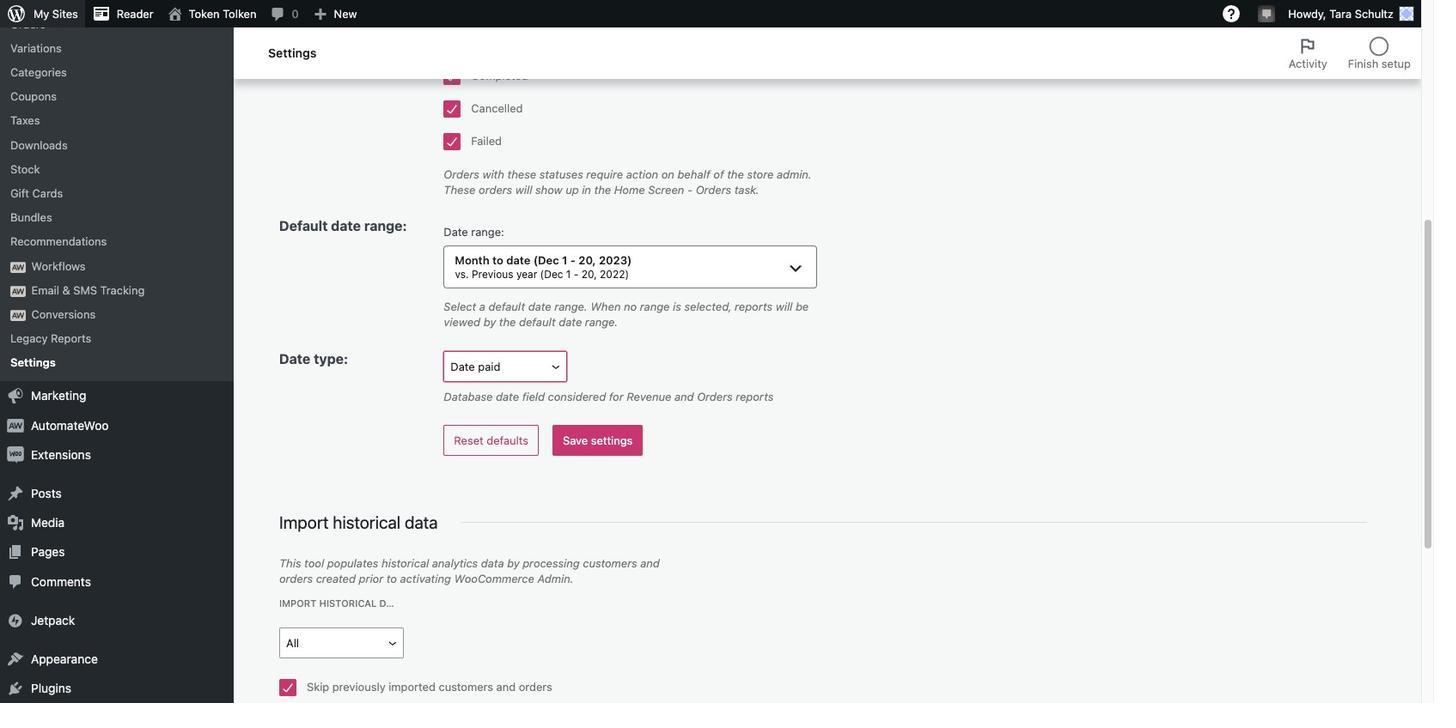 Task type: locate. For each thing, give the bounding box(es) containing it.
my
[[34, 7, 49, 21]]

1 vertical spatial orders
[[279, 572, 313, 586]]

tracking
[[100, 283, 145, 297]]

0 vertical spatial range.
[[555, 300, 588, 314]]

1 vertical spatial import
[[279, 598, 317, 609]]

- inside orders with these statuses require action on behalf of the store admin. these orders will show up in the home screen - orders task.
[[687, 183, 693, 197]]

1 horizontal spatial settings
[[268, 45, 317, 60]]

howdy, tara schultz
[[1288, 7, 1394, 21]]

automatewoo element left the email
[[10, 286, 26, 297]]

activity button
[[1278, 27, 1338, 79]]

0 vertical spatial import
[[279, 513, 329, 533]]

the right of
[[727, 167, 744, 181]]

taxes
[[10, 114, 40, 128]]

media
[[31, 516, 65, 530]]

date
[[444, 225, 468, 239], [279, 351, 310, 367]]

to up previous
[[492, 254, 503, 268]]

range
[[471, 225, 501, 239], [640, 300, 670, 314]]

2022)
[[600, 268, 629, 281]]

settings link
[[0, 351, 234, 375]]

by inside this tool populates historical analytics data by processing customers and orders created prior to activating woocommerce admin.
[[507, 557, 520, 570]]

store
[[747, 167, 774, 181]]

sites
[[52, 7, 78, 21]]

2 vertical spatial and
[[496, 680, 516, 694]]

0 vertical spatial will
[[515, 183, 532, 197]]

date inside 'month to date (dec 1 - 20, 2023) vs. previous year (dec 1 - 20, 2022)'
[[506, 254, 531, 268]]

data up "woocommerce"
[[481, 557, 504, 570]]

settings down '0'
[[268, 45, 317, 60]]

import up tool
[[279, 513, 329, 533]]

1 horizontal spatial to
[[492, 254, 503, 268]]

orders
[[479, 183, 512, 197], [279, 572, 313, 586], [519, 680, 552, 694]]

automatewoo element up legacy
[[10, 310, 26, 321]]

historical inside this tool populates historical analytics data by processing customers and orders created prior to activating woocommerce admin.
[[382, 557, 429, 570]]

selected,
[[684, 300, 732, 314]]

of
[[714, 167, 724, 181]]

1 horizontal spatial customers
[[583, 557, 637, 570]]

jetpack
[[31, 613, 75, 628]]

1 vertical spatial default
[[519, 316, 556, 329]]

2 horizontal spatial the
[[727, 167, 744, 181]]

is
[[673, 300, 681, 314]]

1 horizontal spatial orders
[[479, 183, 512, 197]]

to
[[492, 254, 503, 268], [386, 572, 397, 586]]

will down these
[[515, 183, 532, 197]]

extensions
[[31, 448, 91, 462]]

date left type:
[[279, 351, 310, 367]]

0 horizontal spatial and
[[496, 680, 516, 694]]

bundles
[[10, 211, 52, 224]]

reports inside select a default date range. when no range is selected, reports will be viewed by the default date range.
[[735, 300, 773, 314]]

orders link
[[0, 12, 234, 36]]

1 import from the top
[[279, 513, 329, 533]]

reset
[[454, 434, 484, 447]]

recommendations
[[10, 235, 107, 249]]

import historical data
[[279, 513, 438, 533], [279, 598, 404, 609]]

1 vertical spatial by
[[507, 557, 520, 570]]

date down year
[[528, 300, 552, 314]]

automatewoo element for conversions
[[10, 310, 26, 321]]

settings
[[268, 45, 317, 60], [10, 356, 56, 370]]

jetpack link
[[0, 606, 234, 636]]

customers inside this tool populates historical analytics data by processing customers and orders created prior to activating woocommerce admin.
[[583, 557, 637, 570]]

1 vertical spatial settings
[[10, 356, 56, 370]]

1 vertical spatial historical
[[382, 557, 429, 570]]

0 vertical spatial by
[[484, 316, 496, 329]]

0 vertical spatial automatewoo element
[[10, 262, 26, 273]]

will inside select a default date range. when no range is selected, reports will be viewed by the default date range.
[[776, 300, 793, 314]]

customers right imported
[[439, 680, 493, 694]]

categories link
[[0, 60, 234, 84]]

date for date range :
[[444, 225, 468, 239]]

0 horizontal spatial customers
[[439, 680, 493, 694]]

historical up populates
[[333, 513, 401, 533]]

2 vertical spatial the
[[499, 316, 516, 329]]

data up analytics
[[405, 513, 438, 533]]

bundles link
[[0, 205, 234, 230]]

conversions link
[[0, 302, 234, 327]]

range. down when
[[585, 316, 618, 329]]

data down prior
[[379, 598, 404, 609]]

failed
[[471, 134, 502, 148]]

2 horizontal spatial data
[[481, 557, 504, 570]]

range. left when
[[555, 300, 588, 314]]

import down this
[[279, 598, 317, 609]]

range inside select a default date range. when no range is selected, reports will be viewed by the default date range.
[[640, 300, 670, 314]]

automatewoo element inside 'email & sms tracking' link
[[10, 286, 26, 297]]

2 vertical spatial automatewoo element
[[10, 310, 26, 321]]

activity
[[1289, 57, 1328, 70]]

1 vertical spatial will
[[776, 300, 793, 314]]

automatewoo element
[[10, 262, 26, 273], [10, 286, 26, 297], [10, 310, 26, 321]]

variations
[[10, 41, 62, 55]]

0 horizontal spatial settings
[[10, 356, 56, 370]]

the down the require
[[594, 183, 611, 197]]

settings inside settings 'link'
[[10, 356, 56, 370]]

0 horizontal spatial the
[[499, 316, 516, 329]]

legacy reports
[[10, 332, 91, 346]]

1 vertical spatial date
[[279, 351, 310, 367]]

when
[[591, 300, 621, 314]]

0 horizontal spatial to
[[386, 572, 397, 586]]

20, left 2023)
[[579, 254, 596, 268]]

to inside this tool populates historical analytics data by processing customers and orders created prior to activating woocommerce admin.
[[386, 572, 397, 586]]

statuses
[[539, 167, 583, 181]]

orders with these statuses require action on behalf of the store admin. these orders will show up in the home screen - orders task.
[[444, 167, 812, 197]]

1 vertical spatial data
[[481, 557, 504, 570]]

0 horizontal spatial by
[[484, 316, 496, 329]]

2 horizontal spatial orders
[[519, 680, 552, 694]]

orders up variations
[[10, 17, 46, 31]]

0 vertical spatial customers
[[583, 557, 637, 570]]

date up month
[[444, 225, 468, 239]]

0 horizontal spatial date
[[279, 351, 310, 367]]

(dec right year
[[540, 268, 563, 281]]

1 vertical spatial automatewoo element
[[10, 286, 26, 297]]

date down 'month to date (dec 1 - 20, 2023) vs. previous year (dec 1 - 20, 2022)'
[[559, 316, 582, 329]]

date
[[331, 218, 361, 234], [506, 254, 531, 268], [528, 300, 552, 314], [559, 316, 582, 329], [496, 390, 519, 404]]

1 vertical spatial and
[[640, 557, 660, 570]]

up
[[566, 183, 579, 197]]

1 horizontal spatial range
[[640, 300, 670, 314]]

settings down legacy
[[10, 356, 56, 370]]

email & sms tracking link
[[0, 278, 234, 302]]

comments link
[[0, 568, 234, 597]]

0 vertical spatial default
[[489, 300, 525, 314]]

0 vertical spatial reports
[[735, 300, 773, 314]]

month
[[455, 254, 490, 268]]

notification image
[[1260, 6, 1274, 20]]

1 vertical spatial to
[[386, 572, 397, 586]]

task.
[[734, 183, 759, 197]]

in
[[582, 183, 591, 197]]

1 horizontal spatial by
[[507, 557, 520, 570]]

to right prior
[[386, 572, 397, 586]]

automatewoo element inside conversions link
[[10, 310, 26, 321]]

1 vertical spatial reports
[[736, 390, 774, 404]]

historical up activating
[[382, 557, 429, 570]]

date up year
[[506, 254, 531, 268]]

(dec up year
[[533, 254, 559, 268]]

select
[[444, 300, 476, 314]]

0 vertical spatial orders
[[479, 183, 512, 197]]

1 vertical spatial the
[[594, 183, 611, 197]]

by up "woocommerce"
[[507, 557, 520, 570]]

2023)
[[599, 254, 632, 268]]

1 horizontal spatial will
[[776, 300, 793, 314]]

orders down of
[[696, 183, 731, 197]]

the right viewed
[[499, 316, 516, 329]]

woocommerce
[[454, 572, 534, 586]]

tool
[[304, 557, 324, 570]]

home
[[614, 183, 645, 197]]

1 vertical spatial import historical data
[[279, 598, 404, 609]]

1 horizontal spatial date
[[444, 225, 468, 239]]

0 horizontal spatial data
[[379, 598, 404, 609]]

by down a
[[484, 316, 496, 329]]

0 vertical spatial range
[[471, 225, 501, 239]]

type:
[[314, 351, 348, 367]]

1 automatewoo element from the top
[[10, 262, 26, 273]]

schultz
[[1355, 7, 1394, 21]]

2 vertical spatial data
[[379, 598, 404, 609]]

0 horizontal spatial orders
[[279, 572, 313, 586]]

stock link
[[0, 157, 234, 181]]

will
[[515, 183, 532, 197], [776, 300, 793, 314]]

- down behalf
[[687, 183, 693, 197]]

range left is
[[640, 300, 670, 314]]

range up month
[[471, 225, 501, 239]]

2 automatewoo element from the top
[[10, 286, 26, 297]]

Failed checkbox
[[444, 134, 461, 151]]

0 vertical spatial import historical data
[[279, 513, 438, 533]]

- left 2022)
[[574, 268, 579, 281]]

1 vertical spatial range
[[640, 300, 670, 314]]

new link
[[306, 0, 364, 27]]

0 vertical spatial to
[[492, 254, 503, 268]]

a
[[479, 300, 485, 314]]

automatewoo element left workflows
[[10, 262, 26, 273]]

default down year
[[519, 316, 556, 329]]

date left field
[[496, 390, 519, 404]]

import historical data up populates
[[279, 513, 438, 533]]

field
[[522, 390, 545, 404]]

1 horizontal spatial and
[[640, 557, 660, 570]]

automatewoo element for email & sms tracking
[[10, 286, 26, 297]]

automatewoo element inside 'workflows' link
[[10, 262, 26, 273]]

0 vertical spatial date
[[444, 225, 468, 239]]

created
[[316, 572, 356, 586]]

skip previously imported customers and orders
[[307, 680, 552, 694]]

historical down the 'created'
[[319, 598, 377, 609]]

default
[[279, 218, 328, 234]]

orders up these
[[444, 167, 479, 181]]

1
[[562, 254, 568, 268], [566, 268, 571, 281]]

import historical data down the 'created'
[[279, 598, 404, 609]]

customers right processing
[[583, 557, 637, 570]]

tab list
[[1278, 27, 1421, 79]]

1 right year
[[566, 268, 571, 281]]

0 vertical spatial and
[[675, 390, 694, 404]]

taxes link
[[0, 109, 234, 133]]

-
[[687, 183, 693, 197], [570, 254, 576, 268], [574, 268, 579, 281]]

range.
[[555, 300, 588, 314], [585, 316, 618, 329]]

defaults
[[487, 434, 529, 447]]

will left be
[[776, 300, 793, 314]]

default right a
[[489, 300, 525, 314]]

0 link
[[263, 0, 306, 27]]

date left range:
[[331, 218, 361, 234]]

3 automatewoo element from the top
[[10, 310, 26, 321]]

0 horizontal spatial will
[[515, 183, 532, 197]]

1 horizontal spatial data
[[405, 513, 438, 533]]

1 import historical data from the top
[[279, 513, 438, 533]]

2 import from the top
[[279, 598, 317, 609]]



Task type: describe. For each thing, give the bounding box(es) containing it.
by inside select a default date range. when no range is selected, reports will be viewed by the default date range.
[[484, 316, 496, 329]]

token tolken
[[189, 7, 256, 21]]

pages
[[31, 545, 65, 560]]

coupons
[[10, 90, 57, 103]]

toolbar navigation
[[0, 0, 1421, 31]]

to inside 'month to date (dec 1 - 20, 2023) vs. previous year (dec 1 - 20, 2022)'
[[492, 254, 503, 268]]

Completed checkbox
[[444, 68, 461, 85]]

plugins
[[31, 682, 71, 696]]

0 horizontal spatial range
[[471, 225, 501, 239]]

and inside this tool populates historical analytics data by processing customers and orders created prior to activating woocommerce admin.
[[640, 557, 660, 570]]

require
[[586, 167, 623, 181]]

cancelled
[[471, 102, 523, 115]]

downloads link
[[0, 133, 234, 157]]

marketing link
[[0, 382, 234, 411]]

conversions
[[31, 308, 96, 321]]

my sites
[[34, 7, 78, 21]]

workflows link
[[0, 254, 234, 278]]

previously
[[332, 680, 386, 694]]

reset defaults
[[454, 434, 529, 447]]

considered
[[548, 390, 606, 404]]

0 vertical spatial the
[[727, 167, 744, 181]]

admin.
[[777, 167, 812, 181]]

tolken
[[223, 7, 256, 21]]

automatewoo link
[[0, 411, 234, 441]]

skip
[[307, 680, 329, 694]]

automatewoo
[[31, 418, 109, 433]]

2 import historical data from the top
[[279, 598, 404, 609]]

analytics
[[432, 557, 478, 570]]

database
[[444, 390, 493, 404]]

previous
[[472, 268, 513, 281]]

0
[[292, 7, 299, 21]]

these
[[507, 167, 536, 181]]

orders right "revenue"
[[697, 390, 733, 404]]

- left 2023)
[[570, 254, 576, 268]]

0 vertical spatial historical
[[333, 513, 401, 533]]

gift cards
[[10, 186, 63, 200]]

posts
[[31, 486, 62, 501]]

reader link
[[85, 0, 160, 27]]

save settings
[[563, 434, 633, 447]]

2 vertical spatial historical
[[319, 598, 377, 609]]

screen
[[648, 183, 684, 197]]

automatewoo element for workflows
[[10, 262, 26, 273]]

posts link
[[0, 480, 234, 509]]

tab list containing activity
[[1278, 27, 1421, 79]]

actionable statuses: element
[[444, 0, 828, 166]]

orders inside orders with these statuses require action on behalf of the store admin. these orders will show up in the home screen - orders task.
[[479, 183, 512, 197]]

date type:
[[279, 351, 348, 367]]

gift cards link
[[0, 181, 234, 205]]

action
[[626, 167, 658, 181]]

no
[[624, 300, 637, 314]]

workflows
[[31, 259, 86, 273]]

reader
[[117, 7, 154, 21]]

1 left 2023)
[[562, 254, 568, 268]]

howdy,
[[1288, 7, 1326, 21]]

email
[[31, 283, 59, 297]]

2 horizontal spatial and
[[675, 390, 694, 404]]

will inside orders with these statuses require action on behalf of the store admin. these orders will show up in the home screen - orders task.
[[515, 183, 532, 197]]

year
[[516, 268, 537, 281]]

my sites link
[[0, 0, 85, 27]]

completed
[[471, 69, 528, 83]]

0 vertical spatial settings
[[268, 45, 317, 60]]

:
[[501, 225, 504, 239]]

Processing checkbox
[[444, 2, 461, 19]]

1 vertical spatial customers
[[439, 680, 493, 694]]

1 horizontal spatial the
[[594, 183, 611, 197]]

setup
[[1382, 57, 1411, 70]]

variations link
[[0, 36, 234, 60]]

finish
[[1348, 57, 1379, 70]]

month to date (dec 1 - 20, 2023) vs. previous year (dec 1 - 20, 2022)
[[455, 254, 632, 281]]

1 vertical spatial range.
[[585, 316, 618, 329]]

legacy reports link
[[0, 327, 234, 351]]

Cancelled checkbox
[[444, 101, 461, 118]]

the inside select a default date range. when no range is selected, reports will be viewed by the default date range.
[[499, 316, 516, 329]]

20, left 2022)
[[582, 268, 597, 281]]

recommendations link
[[0, 230, 234, 254]]

imported
[[389, 680, 436, 694]]

default date range:
[[279, 218, 407, 234]]

revenue
[[627, 390, 672, 404]]

finish setup
[[1348, 57, 1411, 70]]

processing
[[523, 557, 580, 570]]

orders inside this tool populates historical analytics data by processing customers and orders created prior to activating woocommerce admin.
[[279, 572, 313, 586]]

database date field considered for revenue and orders reports
[[444, 390, 774, 404]]

0 vertical spatial data
[[405, 513, 438, 533]]

tara
[[1330, 7, 1352, 21]]

show
[[535, 183, 563, 197]]

data inside this tool populates historical analytics data by processing customers and orders created prior to activating woocommerce admin.
[[481, 557, 504, 570]]

categories
[[10, 65, 67, 79]]

cards
[[32, 186, 63, 200]]

save settings button
[[553, 425, 643, 456]]

behalf
[[678, 167, 710, 181]]

token
[[189, 7, 220, 21]]

for
[[609, 390, 624, 404]]

date for date type:
[[279, 351, 310, 367]]

token tolken link
[[160, 0, 263, 27]]

finish setup button
[[1338, 27, 1421, 79]]

coupons link
[[0, 84, 234, 109]]

activating
[[400, 572, 451, 586]]

2 vertical spatial orders
[[519, 680, 552, 694]]

sms
[[73, 283, 97, 297]]

date range :
[[444, 225, 504, 239]]

Skip previously imported customers and orders checkbox
[[279, 679, 296, 696]]

plugins link
[[0, 675, 234, 704]]

extensions link
[[0, 441, 234, 470]]

select a default date range. when no range is selected, reports will be viewed by the default date range.
[[444, 300, 809, 329]]

gift
[[10, 186, 29, 200]]

be
[[796, 300, 809, 314]]

marketing
[[31, 389, 86, 403]]

appearance
[[31, 652, 98, 667]]



Task type: vqa. For each thing, say whether or not it's contained in the screenshot.
leftmost Edit
no



